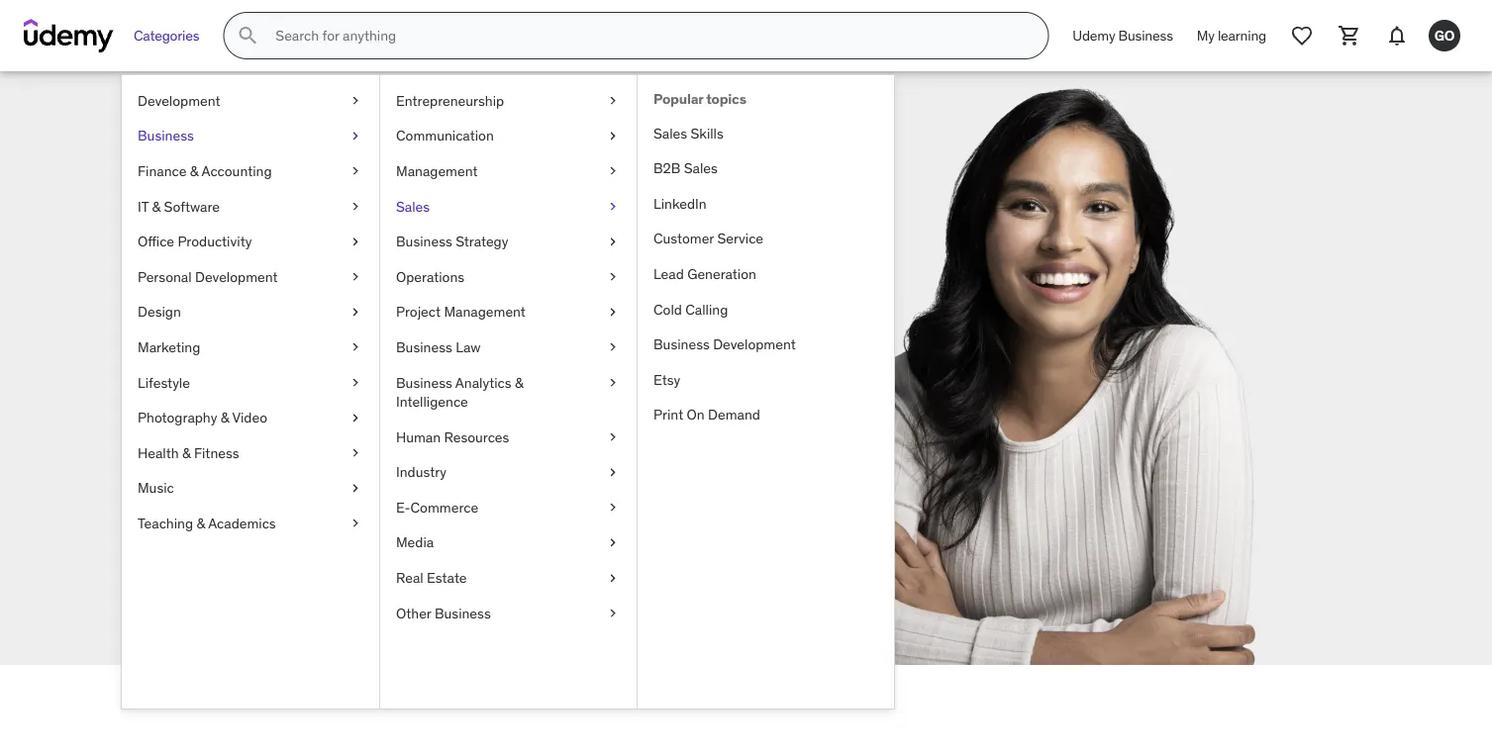 Task type: describe. For each thing, give the bounding box(es) containing it.
resources
[[444, 428, 509, 446]]

xsmall image for design
[[348, 303, 363, 322]]

instructor
[[245, 370, 327, 394]]

become
[[146, 370, 216, 394]]

personal development link
[[122, 259, 379, 295]]

go
[[1435, 26, 1455, 44]]

on
[[687, 406, 705, 424]]

music link
[[122, 471, 379, 506]]

xsmall image for music
[[348, 479, 363, 498]]

business for business strategy
[[396, 233, 452, 250]]

business link
[[122, 118, 379, 154]]

xsmall image for management
[[605, 162, 621, 181]]

finance & accounting link
[[122, 154, 379, 189]]

development for business
[[713, 336, 796, 353]]

shopping cart with 0 items image
[[1338, 24, 1362, 48]]

accounting
[[202, 162, 272, 180]]

categories button
[[122, 12, 211, 59]]

us
[[260, 302, 313, 364]]

wishlist image
[[1290, 24, 1314, 48]]

health & fitness link
[[122, 436, 379, 471]]

business for business
[[138, 127, 194, 145]]

xsmall image for industry
[[605, 463, 621, 482]]

xsmall image for it & software
[[348, 197, 363, 216]]

change
[[367, 370, 429, 394]]

software
[[164, 197, 220, 215]]

etsy
[[654, 371, 681, 389]]

lifestyle link
[[122, 365, 379, 400]]

entrepreneurship
[[396, 92, 504, 109]]

human
[[396, 428, 441, 446]]

cold calling link
[[638, 292, 894, 327]]

photography & video link
[[122, 400, 379, 436]]

& for software
[[152, 197, 161, 215]]

design link
[[122, 295, 379, 330]]

intelligence
[[396, 393, 468, 411]]

xsmall image for other business
[[605, 604, 621, 623]]

xsmall image for personal development
[[348, 267, 363, 287]]

e-commerce
[[396, 499, 478, 517]]

it & software
[[138, 197, 220, 215]]

udemy business link
[[1061, 12, 1185, 59]]

e-
[[396, 499, 411, 517]]

udemy business
[[1073, 26, 1173, 44]]

xsmall image for project management
[[605, 303, 621, 322]]

notifications image
[[1386, 24, 1409, 48]]

business law link
[[380, 330, 637, 365]]

1 vertical spatial sales
[[684, 159, 718, 177]]

office productivity
[[138, 233, 252, 250]]

& for academics
[[197, 515, 205, 532]]

topics
[[706, 90, 747, 108]]

teach
[[291, 248, 420, 310]]

demand
[[708, 406, 760, 424]]

teaching & academics
[[138, 515, 276, 532]]

estate
[[427, 569, 467, 587]]

management link
[[380, 154, 637, 189]]

business for business law
[[396, 338, 452, 356]]

business for business development
[[654, 336, 710, 353]]

print
[[654, 406, 684, 424]]

real estate link
[[380, 561, 637, 596]]

0 vertical spatial management
[[396, 162, 478, 180]]

customer
[[654, 230, 714, 248]]

analytics
[[455, 374, 512, 391]]

popular topics
[[654, 90, 747, 108]]

commerce
[[411, 499, 478, 517]]

academics
[[208, 515, 276, 532]]

learning
[[1218, 26, 1267, 44]]

submit search image
[[236, 24, 260, 48]]

xsmall image for real estate
[[605, 569, 621, 588]]

udemy
[[1073, 26, 1116, 44]]

popular
[[654, 90, 703, 108]]

customer service
[[654, 230, 764, 248]]

come teach with us become an instructor and change lives — including your own
[[146, 248, 429, 420]]

e-commerce link
[[380, 490, 637, 526]]

sales skills
[[654, 124, 724, 142]]

skills
[[691, 124, 724, 142]]

xsmall image for human resources
[[605, 428, 621, 447]]

it
[[138, 197, 149, 215]]

it & software link
[[122, 189, 379, 224]]

productivity
[[178, 233, 252, 250]]

business strategy link
[[380, 224, 637, 259]]

other
[[396, 605, 431, 622]]

your
[[290, 396, 326, 420]]

xsmall image for lifestyle
[[348, 373, 363, 393]]

design
[[138, 303, 181, 321]]

personal development
[[138, 268, 278, 286]]

operations
[[396, 268, 465, 286]]

sales for sales
[[396, 197, 430, 215]]



Task type: locate. For each thing, give the bounding box(es) containing it.
xsmall image for business analytics & intelligence
[[605, 373, 621, 393]]

office
[[138, 233, 174, 250]]

b2b sales
[[654, 159, 718, 177]]

xsmall image
[[605, 91, 621, 111], [348, 126, 363, 146], [605, 126, 621, 146], [348, 162, 363, 181], [605, 197, 621, 216], [348, 232, 363, 252], [348, 267, 363, 287], [605, 267, 621, 287], [348, 303, 363, 322], [348, 373, 363, 393], [605, 373, 621, 393], [605, 428, 621, 447], [348, 479, 363, 498], [348, 514, 363, 534], [605, 534, 621, 553], [605, 569, 621, 588], [605, 604, 621, 623]]

marketing
[[138, 338, 200, 356]]

xsmall image
[[348, 91, 363, 111], [605, 162, 621, 181], [348, 197, 363, 216], [605, 232, 621, 252], [605, 303, 621, 322], [348, 338, 363, 357], [605, 338, 621, 357], [348, 408, 363, 428], [348, 444, 363, 463], [605, 463, 621, 482], [605, 498, 621, 518]]

cold calling
[[654, 300, 728, 318]]

business analytics & intelligence link
[[380, 365, 637, 420]]

xsmall image inside industry link
[[605, 463, 621, 482]]

lead generation
[[654, 265, 757, 283]]

& right the finance
[[190, 162, 199, 180]]

sales up business strategy
[[396, 197, 430, 215]]

health
[[138, 444, 179, 462]]

my learning link
[[1185, 12, 1279, 59]]

xsmall image inside project management 'link'
[[605, 303, 621, 322]]

xsmall image for communication
[[605, 126, 621, 146]]

operations link
[[380, 259, 637, 295]]

sales element
[[637, 75, 894, 709]]

xsmall image inside marketing link
[[348, 338, 363, 357]]

xsmall image inside photography & video link
[[348, 408, 363, 428]]

business for business analytics & intelligence
[[396, 374, 452, 391]]

xsmall image for entrepreneurship
[[605, 91, 621, 111]]

management
[[396, 162, 478, 180], [444, 303, 526, 321]]

generation
[[687, 265, 757, 283]]

come
[[146, 248, 282, 310]]

business down project
[[396, 338, 452, 356]]

photography & video
[[138, 409, 267, 427]]

xsmall image inside the design link
[[348, 303, 363, 322]]

lead
[[654, 265, 684, 283]]

own
[[331, 396, 366, 420]]

xsmall image inside music link
[[348, 479, 363, 498]]

human resources link
[[380, 420, 637, 455]]

business down cold calling
[[654, 336, 710, 353]]

business right udemy
[[1119, 26, 1173, 44]]

communication link
[[380, 118, 637, 154]]

2 vertical spatial development
[[713, 336, 796, 353]]

xsmall image for media
[[605, 534, 621, 553]]

my learning
[[1197, 26, 1267, 44]]

xsmall image for operations
[[605, 267, 621, 287]]

sales skills link
[[638, 116, 894, 151]]

& for fitness
[[182, 444, 191, 462]]

development down cold calling link
[[713, 336, 796, 353]]

fitness
[[194, 444, 239, 462]]

xsmall image for business strategy
[[605, 232, 621, 252]]

& for video
[[221, 409, 229, 427]]

management down communication
[[396, 162, 478, 180]]

sales right "b2b"
[[684, 159, 718, 177]]

xsmall image inside the development link
[[348, 91, 363, 111]]

xsmall image inside business analytics & intelligence link
[[605, 373, 621, 393]]

sales link
[[380, 189, 637, 224]]

media link
[[380, 526, 637, 561]]

& inside the business analytics & intelligence
[[515, 374, 523, 391]]

xsmall image inside 'teaching & academics' link
[[348, 514, 363, 534]]

business inside the business analytics & intelligence
[[396, 374, 452, 391]]

entrepreneurship link
[[380, 83, 637, 118]]

xsmall image inside media link
[[605, 534, 621, 553]]

calling
[[686, 300, 728, 318]]

xsmall image inside other business link
[[605, 604, 621, 623]]

xsmall image inside personal development link
[[348, 267, 363, 287]]

development down office productivity 'link'
[[195, 268, 278, 286]]

& left video
[[221, 409, 229, 427]]

business down estate in the bottom of the page
[[435, 605, 491, 622]]

photography
[[138, 409, 217, 427]]

business inside sales element
[[654, 336, 710, 353]]

go link
[[1421, 12, 1469, 59]]

xsmall image inside lifestyle link
[[348, 373, 363, 393]]

industry
[[396, 464, 447, 481]]

xsmall image for sales
[[605, 197, 621, 216]]

finance
[[138, 162, 187, 180]]

industry link
[[380, 455, 637, 490]]

xsmall image inside operations link
[[605, 267, 621, 287]]

business inside "link"
[[1119, 26, 1173, 44]]

an
[[220, 370, 241, 394]]

1 vertical spatial development
[[195, 268, 278, 286]]

xsmall image inside sales link
[[605, 197, 621, 216]]

b2b sales link
[[638, 151, 894, 186]]

personal
[[138, 268, 192, 286]]

xsmall image for marketing
[[348, 338, 363, 357]]

xsmall image for finance & accounting
[[348, 162, 363, 181]]

b2b
[[654, 159, 681, 177]]

2 vertical spatial sales
[[396, 197, 430, 215]]

&
[[190, 162, 199, 180], [152, 197, 161, 215], [515, 374, 523, 391], [221, 409, 229, 427], [182, 444, 191, 462], [197, 515, 205, 532]]

business up operations
[[396, 233, 452, 250]]

business analytics & intelligence
[[396, 374, 523, 411]]

business development
[[654, 336, 796, 353]]

my
[[1197, 26, 1215, 44]]

Search for anything text field
[[272, 19, 1024, 52]]

development for personal
[[195, 268, 278, 286]]

udemy image
[[24, 19, 114, 52]]

with
[[146, 302, 251, 364]]

other business link
[[380, 596, 637, 631]]

sales down 'popular'
[[654, 124, 687, 142]]

project management link
[[380, 295, 637, 330]]

xsmall image inside real estate link
[[605, 569, 621, 588]]

xsmall image for e-commerce
[[605, 498, 621, 518]]

sales
[[654, 124, 687, 142], [684, 159, 718, 177], [396, 197, 430, 215]]

xsmall image inside the 'human resources' link
[[605, 428, 621, 447]]

customer service link
[[638, 221, 894, 257]]

video
[[232, 409, 267, 427]]

print on demand
[[654, 406, 760, 424]]

xsmall image inside business law link
[[605, 338, 621, 357]]

sales for sales skills
[[654, 124, 687, 142]]

strategy
[[456, 233, 508, 250]]

business development link
[[638, 327, 894, 362]]

xsmall image inside entrepreneurship "link"
[[605, 91, 621, 111]]

xsmall image inside e-commerce link
[[605, 498, 621, 518]]

xsmall image inside health & fitness link
[[348, 444, 363, 463]]

& right teaching
[[197, 515, 205, 532]]

xsmall image inside finance & accounting link
[[348, 162, 363, 181]]

linkedin
[[654, 195, 707, 212]]

health & fitness
[[138, 444, 239, 462]]

real estate
[[396, 569, 467, 587]]

xsmall image inside business strategy link
[[605, 232, 621, 252]]

office productivity link
[[122, 224, 379, 259]]

categories
[[134, 26, 199, 44]]

teaching & academics link
[[122, 506, 379, 541]]

xsmall image inside it & software link
[[348, 197, 363, 216]]

management up law
[[444, 303, 526, 321]]

communication
[[396, 127, 494, 145]]

business
[[1119, 26, 1173, 44], [138, 127, 194, 145], [396, 233, 452, 250], [654, 336, 710, 353], [396, 338, 452, 356], [396, 374, 452, 391], [435, 605, 491, 622]]

including
[[209, 396, 286, 420]]

xsmall image inside business link
[[348, 126, 363, 146]]

& right it
[[152, 197, 161, 215]]

business law
[[396, 338, 481, 356]]

management inside 'link'
[[444, 303, 526, 321]]

xsmall image for business law
[[605, 338, 621, 357]]

0 vertical spatial sales
[[654, 124, 687, 142]]

xsmall image inside management link
[[605, 162, 621, 181]]

development down categories dropdown button
[[138, 92, 220, 109]]

xsmall image inside office productivity 'link'
[[348, 232, 363, 252]]

human resources
[[396, 428, 509, 446]]

xsmall image for teaching & academics
[[348, 514, 363, 534]]

& right health
[[182, 444, 191, 462]]

marketing link
[[122, 330, 379, 365]]

law
[[456, 338, 481, 356]]

project
[[396, 303, 441, 321]]

development inside sales element
[[713, 336, 796, 353]]

& for accounting
[[190, 162, 199, 180]]

1 vertical spatial management
[[444, 303, 526, 321]]

business up intelligence
[[396, 374, 452, 391]]

business strategy
[[396, 233, 508, 250]]

etsy link
[[638, 362, 894, 398]]

xsmall image for photography & video
[[348, 408, 363, 428]]

music
[[138, 479, 174, 497]]

cold
[[654, 300, 682, 318]]

xsmall image inside communication link
[[605, 126, 621, 146]]

xsmall image for business
[[348, 126, 363, 146]]

lead generation link
[[638, 257, 894, 292]]

xsmall image for health & fitness
[[348, 444, 363, 463]]

xsmall image for development
[[348, 91, 363, 111]]

project management
[[396, 303, 526, 321]]

business up the finance
[[138, 127, 194, 145]]

& right analytics
[[515, 374, 523, 391]]

0 vertical spatial development
[[138, 92, 220, 109]]

lives
[[146, 396, 184, 420]]

xsmall image for office productivity
[[348, 232, 363, 252]]



Task type: vqa. For each thing, say whether or not it's contained in the screenshot.
Updated Recently to the bottom
no



